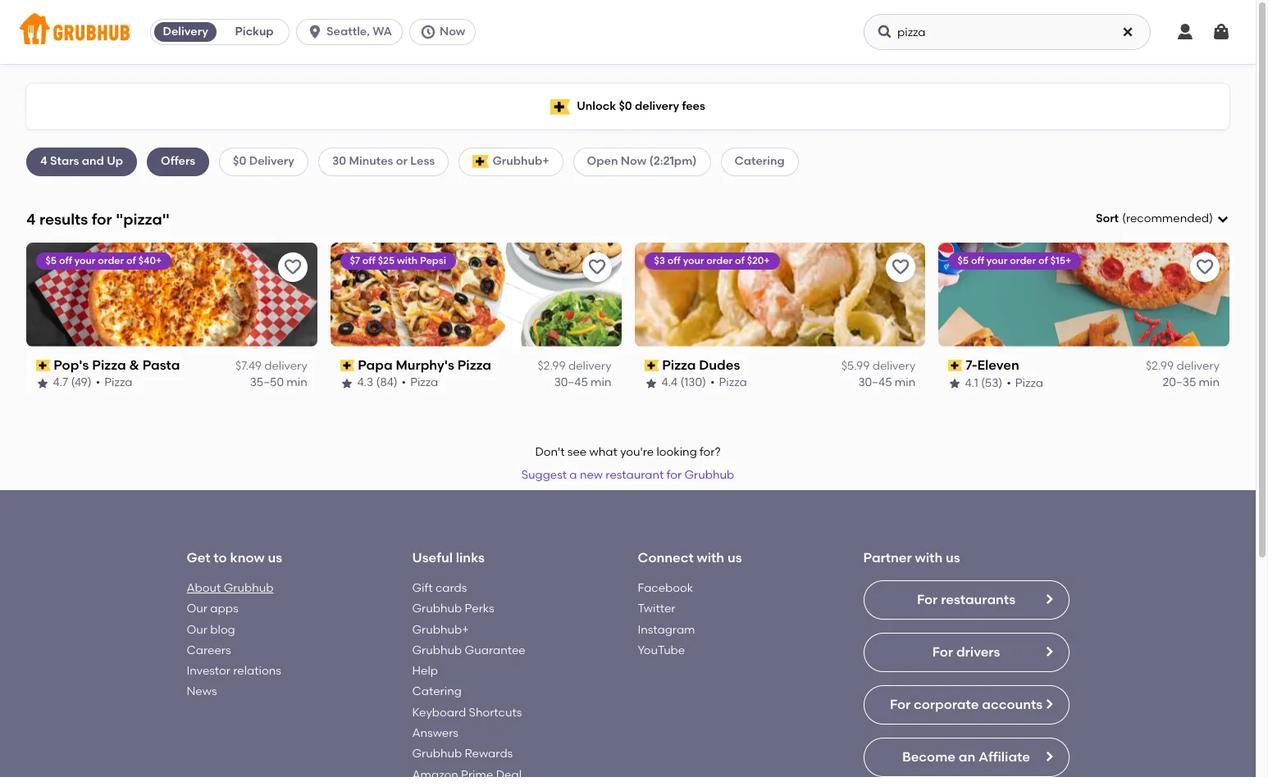 Task type: vqa. For each thing, say whether or not it's contained in the screenshot.
pizza
yes



Task type: describe. For each thing, give the bounding box(es) containing it.
sort ( recommended )
[[1096, 212, 1213, 226]]

catering inside gift cards grubhub perks grubhub+ grubhub guarantee help catering keyboard shortcuts answers grubhub rewards
[[412, 685, 462, 699]]

sort
[[1096, 212, 1119, 226]]

cards
[[436, 582, 467, 596]]

• for eleven
[[1007, 376, 1012, 390]]

drivers
[[956, 645, 1000, 660]]

0 horizontal spatial with
[[397, 255, 418, 266]]

&
[[130, 358, 140, 373]]

pizza right murphy's
[[458, 358, 492, 373]]

• pizza for eleven
[[1007, 376, 1044, 390]]

apps
[[210, 602, 238, 616]]

4.4
[[662, 376, 678, 390]]

for corporate accounts
[[890, 697, 1043, 713]]

news
[[187, 685, 217, 699]]

youtube
[[638, 644, 685, 658]]

4 for 4 results for "pizza"
[[26, 210, 36, 229]]

subscription pass image for pizza dudes
[[644, 360, 659, 372]]

youtube link
[[638, 644, 685, 658]]

save this restaurant button for 7-eleven
[[1190, 253, 1220, 282]]

investor relations link
[[187, 665, 281, 679]]

delivery inside button
[[163, 25, 208, 39]]

minutes
[[349, 154, 393, 168]]

your for pop's
[[75, 255, 96, 266]]

useful
[[412, 551, 453, 566]]

instagram
[[638, 623, 695, 637]]

2 our from the top
[[187, 623, 208, 637]]

gift
[[412, 582, 433, 596]]

• for dudes
[[710, 376, 715, 390]]

save this restaurant button for pop's pizza & pasta
[[278, 253, 307, 282]]

$7 off $25 with pepsi
[[350, 255, 446, 266]]

keyboard shortcuts link
[[412, 706, 522, 720]]

grubhub inside button
[[685, 469, 734, 483]]

right image for for corporate accounts
[[1042, 698, 1055, 711]]

useful links
[[412, 551, 485, 566]]

star icon image for pop's pizza & pasta
[[36, 377, 49, 390]]

a
[[570, 469, 577, 483]]

save this restaurant button for papa murphy's pizza
[[582, 253, 612, 282]]

$2.99 delivery for 7-eleven
[[1146, 359, 1220, 373]]

grubhub+ link
[[412, 623, 469, 637]]

save this restaurant image for pizza dudes
[[891, 257, 911, 277]]

seattle, wa button
[[296, 19, 409, 45]]

off for 7-
[[972, 255, 985, 266]]

pop's pizza & pasta logo image
[[26, 243, 317, 347]]

facebook twitter instagram youtube
[[638, 582, 695, 658]]

don't see what you're looking for?
[[535, 446, 721, 459]]

seattle,
[[327, 25, 370, 39]]

of for pizza
[[127, 255, 136, 266]]

svg image inside field
[[1217, 213, 1230, 226]]

help link
[[412, 665, 438, 679]]

for drivers link
[[863, 633, 1069, 673]]

star icon image for papa murphy's pizza
[[340, 377, 353, 390]]

answers
[[412, 727, 459, 741]]

min for papa murphy's pizza
[[591, 376, 612, 390]]

• for pizza
[[96, 376, 101, 390]]

know
[[230, 551, 265, 566]]

links
[[456, 551, 485, 566]]

$5 off your order of $15+
[[958, 255, 1072, 266]]

us for connect with us
[[728, 551, 742, 566]]

• pizza for murphy's
[[402, 376, 439, 390]]

papa murphy's pizza logo image
[[330, 243, 621, 347]]

30 minutes or less
[[332, 154, 435, 168]]

0 vertical spatial $0
[[619, 99, 632, 113]]

suggest a new restaurant for grubhub button
[[514, 461, 742, 491]]

pop's
[[54, 358, 89, 373]]

for?
[[700, 446, 721, 459]]

grubhub plus flag logo image for grubhub+
[[473, 155, 489, 169]]

svg image
[[1212, 22, 1231, 42]]

now button
[[409, 19, 483, 45]]

• pizza for pizza
[[96, 376, 133, 390]]

(49)
[[71, 376, 92, 390]]

$25
[[378, 255, 395, 266]]

4 results for "pizza"
[[26, 210, 170, 229]]

4 for 4 stars and up
[[40, 154, 47, 168]]

for for for drivers
[[933, 645, 953, 660]]

delivery for pizza dudes
[[873, 359, 916, 373]]

of for dudes
[[735, 255, 745, 266]]

none field inside 4 results for "pizza" main content
[[1096, 211, 1230, 228]]

subscription pass image for pop's pizza & pasta
[[36, 360, 51, 372]]

grubhub+ inside gift cards grubhub perks grubhub+ grubhub guarantee help catering keyboard shortcuts answers grubhub rewards
[[412, 623, 469, 637]]

pizza down eleven
[[1016, 376, 1044, 390]]

Search for food, convenience, alcohol... search field
[[864, 14, 1151, 50]]

for drivers
[[933, 645, 1000, 660]]

about grubhub our apps our blog careers investor relations news
[[187, 582, 281, 699]]

suggest
[[522, 469, 567, 483]]

right image for for restaurants
[[1042, 593, 1055, 606]]

30–45 min for papa murphy's pizza
[[554, 376, 612, 390]]

4.3 (84)
[[357, 376, 398, 390]]

main navigation navigation
[[0, 0, 1256, 64]]

fees
[[682, 99, 705, 113]]

your for 7-
[[987, 255, 1008, 266]]

affiliate
[[979, 750, 1030, 765]]

order for eleven
[[1011, 255, 1037, 266]]

4.7
[[53, 376, 69, 390]]

1 our from the top
[[187, 602, 208, 616]]

recommended
[[1126, 212, 1209, 226]]

0 vertical spatial for
[[92, 210, 112, 229]]

papa
[[358, 358, 393, 373]]

about
[[187, 582, 221, 596]]

with for partner
[[915, 551, 943, 566]]

grubhub guarantee link
[[412, 644, 526, 658]]

open now (2:21pm)
[[587, 154, 697, 168]]

blog
[[210, 623, 235, 637]]

an
[[959, 750, 976, 765]]

$0 delivery
[[233, 154, 295, 168]]

connect with us
[[638, 551, 742, 566]]

$2.99 for papa murphy's pizza
[[538, 359, 566, 373]]

1 horizontal spatial catering
[[735, 154, 785, 168]]

with for connect
[[697, 551, 724, 566]]

pickup button
[[220, 19, 289, 45]]

twitter link
[[638, 602, 676, 616]]

7-
[[966, 358, 978, 373]]

off for papa
[[363, 255, 376, 266]]

$5.99
[[841, 359, 870, 373]]

offers
[[161, 154, 195, 168]]

$2.99 for 7-eleven
[[1146, 359, 1174, 373]]

pizza down 'dudes'
[[719, 376, 747, 390]]

see
[[568, 446, 587, 459]]

save this restaurant button for pizza dudes
[[886, 253, 916, 282]]

$15+
[[1051, 255, 1072, 266]]

4.1
[[966, 376, 979, 390]]

grubhub rewards link
[[412, 748, 513, 762]]

papa murphy's pizza
[[358, 358, 492, 373]]

order for dudes
[[707, 255, 733, 266]]

looking
[[657, 446, 697, 459]]

your for pizza
[[683, 255, 704, 266]]

grubhub down 'answers' link
[[412, 748, 462, 762]]

for restaurants link
[[863, 581, 1069, 620]]

keyboard
[[412, 706, 466, 720]]

restaurants
[[941, 592, 1016, 608]]

pizza down papa murphy's pizza at the top
[[411, 376, 439, 390]]

pepsi
[[420, 255, 446, 266]]

for restaurants
[[917, 592, 1016, 608]]



Task type: locate. For each thing, give the bounding box(es) containing it.
1 horizontal spatial $2.99
[[1146, 359, 1174, 373]]

corporate
[[914, 697, 979, 713]]

1 vertical spatial now
[[621, 154, 647, 168]]

1 us from the left
[[268, 551, 282, 566]]

pizza left &
[[93, 358, 126, 373]]

min down $5.99 delivery
[[895, 376, 916, 390]]

with right $25
[[397, 255, 418, 266]]

1 your from the left
[[75, 255, 96, 266]]

1 vertical spatial 4
[[26, 210, 36, 229]]

1 vertical spatial catering
[[412, 685, 462, 699]]

about grubhub link
[[187, 582, 274, 596]]

2 save this restaurant button from the left
[[582, 253, 612, 282]]

catering
[[735, 154, 785, 168], [412, 685, 462, 699]]

3 save this restaurant button from the left
[[886, 253, 916, 282]]

4 stars and up
[[40, 154, 123, 168]]

• for murphy's
[[402, 376, 406, 390]]

with
[[397, 255, 418, 266], [697, 551, 724, 566], [915, 551, 943, 566]]

for right results
[[92, 210, 112, 229]]

$3 off your order of $20+
[[654, 255, 770, 266]]

30–45 for pizza dudes
[[858, 376, 892, 390]]

1 of from the left
[[127, 255, 136, 266]]

right image
[[1042, 593, 1055, 606], [1042, 698, 1055, 711]]

• pizza for dudes
[[710, 376, 747, 390]]

our down about
[[187, 602, 208, 616]]

grubhub down for?
[[685, 469, 734, 483]]

1 horizontal spatial us
[[728, 551, 742, 566]]

1 30–45 min from the left
[[554, 376, 612, 390]]

• right (53)
[[1007, 376, 1012, 390]]

30–45 for papa murphy's pizza
[[554, 376, 588, 390]]

2 30–45 from the left
[[858, 376, 892, 390]]

0 horizontal spatial 30–45 min
[[554, 376, 612, 390]]

0 horizontal spatial save this restaurant image
[[587, 257, 607, 277]]

of left $20+
[[735, 255, 745, 266]]

2 subscription pass image from the left
[[340, 360, 355, 372]]

save this restaurant image
[[587, 257, 607, 277], [1195, 257, 1215, 277]]

2 vertical spatial for
[[890, 697, 911, 713]]

of left the $40+ on the left top of the page
[[127, 255, 136, 266]]

•
[[96, 376, 101, 390], [402, 376, 406, 390], [710, 376, 715, 390], [1007, 376, 1012, 390]]

0 horizontal spatial grubhub+
[[412, 623, 469, 637]]

or
[[396, 154, 408, 168]]

3 min from the left
[[895, 376, 916, 390]]

2 save this restaurant image from the left
[[891, 257, 911, 277]]

1 horizontal spatial 30–45 min
[[858, 376, 916, 390]]

3 of from the left
[[1039, 255, 1049, 266]]

1 horizontal spatial 4
[[40, 154, 47, 168]]

us up for restaurants
[[946, 551, 960, 566]]

save this restaurant image for pop's pizza & pasta
[[283, 257, 303, 277]]

0 horizontal spatial $2.99
[[538, 359, 566, 373]]

1 horizontal spatial grubhub+
[[493, 154, 549, 168]]

1 $2.99 delivery from the left
[[538, 359, 612, 373]]

1 right image from the top
[[1042, 593, 1055, 606]]

open
[[587, 154, 618, 168]]

now right open
[[621, 154, 647, 168]]

0 horizontal spatial 30–45
[[554, 376, 588, 390]]

right image up accounts
[[1042, 646, 1055, 659]]

• down 'dudes'
[[710, 376, 715, 390]]

pizza
[[93, 358, 126, 373], [458, 358, 492, 373], [662, 358, 696, 373], [105, 376, 133, 390], [411, 376, 439, 390], [719, 376, 747, 390], [1016, 376, 1044, 390]]

and
[[82, 154, 104, 168]]

4.7 (49)
[[53, 376, 92, 390]]

2 right image from the top
[[1042, 751, 1055, 764]]

us right know
[[268, 551, 282, 566]]

$5
[[46, 255, 57, 266], [958, 255, 970, 266]]

off for pizza
[[668, 255, 681, 266]]

star icon image for 7-eleven
[[949, 377, 962, 390]]

0 horizontal spatial us
[[268, 551, 282, 566]]

$2.99 delivery for papa murphy's pizza
[[538, 359, 612, 373]]

star icon image left 4.3
[[340, 377, 353, 390]]

3 order from the left
[[1011, 255, 1037, 266]]

what
[[590, 446, 618, 459]]

now inside "now" button
[[440, 25, 465, 39]]

for for for corporate accounts
[[890, 697, 911, 713]]

pizza dudes
[[662, 358, 740, 373]]

save this restaurant image down )
[[1195, 257, 1215, 277]]

right image for for drivers
[[1042, 646, 1055, 659]]

1 min from the left
[[287, 376, 307, 390]]

0 vertical spatial now
[[440, 25, 465, 39]]

order left the $40+ on the left top of the page
[[98, 255, 124, 266]]

off for pop's
[[59, 255, 73, 266]]

become an affiliate
[[902, 750, 1030, 765]]

0 horizontal spatial $2.99 delivery
[[538, 359, 612, 373]]

2 • from the left
[[402, 376, 406, 390]]

for inside button
[[667, 469, 682, 483]]

rewards
[[465, 748, 513, 762]]

0 horizontal spatial for
[[92, 210, 112, 229]]

2 order from the left
[[707, 255, 733, 266]]

less
[[410, 154, 435, 168]]

for
[[917, 592, 938, 608], [933, 645, 953, 660], [890, 697, 911, 713]]

of for eleven
[[1039, 255, 1049, 266]]

right image inside for corporate accounts link
[[1042, 698, 1055, 711]]

pasta
[[143, 358, 180, 373]]

1 off from the left
[[59, 255, 73, 266]]

4.1 (53)
[[966, 376, 1003, 390]]

1 horizontal spatial grubhub plus flag logo image
[[551, 99, 570, 114]]

$0 right the unlock
[[619, 99, 632, 113]]

right image right affiliate
[[1042, 751, 1055, 764]]

None field
[[1096, 211, 1230, 228]]

subscription pass image left papa
[[340, 360, 355, 372]]

$20+
[[747, 255, 770, 266]]

$5 for 7-
[[958, 255, 970, 266]]

1 vertical spatial our
[[187, 623, 208, 637]]

3 subscription pass image from the left
[[644, 360, 659, 372]]

save this restaurant image left $3
[[587, 257, 607, 277]]

0 horizontal spatial 4
[[26, 210, 36, 229]]

now inside 4 results for "pizza" main content
[[621, 154, 647, 168]]

• pizza down papa murphy's pizza at the top
[[402, 376, 439, 390]]

4 save this restaurant button from the left
[[1190, 253, 1220, 282]]

2 your from the left
[[683, 255, 704, 266]]

$0 right offers
[[233, 154, 246, 168]]

subscription pass image left pop's
[[36, 360, 51, 372]]

grubhub down grubhub+ link
[[412, 644, 462, 658]]

right image for become an affiliate
[[1042, 751, 1055, 764]]

stars
[[50, 154, 79, 168]]

1 horizontal spatial save this restaurant image
[[1195, 257, 1215, 277]]

2 • pizza from the left
[[402, 376, 439, 390]]

1 horizontal spatial your
[[683, 255, 704, 266]]

2 $2.99 from the left
[[1146, 359, 1174, 373]]

1 vertical spatial delivery
[[249, 154, 295, 168]]

none field containing sort
[[1096, 211, 1230, 228]]

subscription pass image
[[949, 360, 963, 372]]

4 • from the left
[[1007, 376, 1012, 390]]

save this restaurant image for 7-eleven
[[1195, 257, 1215, 277]]

pizza down pop's pizza & pasta
[[105, 376, 133, 390]]

min right 35–50
[[287, 376, 307, 390]]

1 horizontal spatial $0
[[619, 99, 632, 113]]

help
[[412, 665, 438, 679]]

2 30–45 min from the left
[[858, 376, 916, 390]]

delivery for papa murphy's pizza
[[569, 359, 612, 373]]

0 vertical spatial for
[[917, 592, 938, 608]]

4 • pizza from the left
[[1007, 376, 1044, 390]]

• pizza down eleven
[[1007, 376, 1044, 390]]

2 $5 from the left
[[958, 255, 970, 266]]

1 horizontal spatial delivery
[[249, 154, 295, 168]]

1 save this restaurant image from the left
[[587, 257, 607, 277]]

2 horizontal spatial with
[[915, 551, 943, 566]]

0 horizontal spatial save this restaurant image
[[283, 257, 303, 277]]

$7
[[350, 255, 360, 266]]

get
[[187, 551, 210, 566]]

us for partner with us
[[946, 551, 960, 566]]

right image inside for drivers link
[[1042, 646, 1055, 659]]

3 • pizza from the left
[[710, 376, 747, 390]]

4 left stars
[[40, 154, 47, 168]]

save this restaurant image for papa murphy's pizza
[[587, 257, 607, 277]]

grubhub plus flag logo image right less
[[473, 155, 489, 169]]

1 vertical spatial for
[[933, 645, 953, 660]]

0 horizontal spatial of
[[127, 255, 136, 266]]

star icon image left 4.4
[[644, 377, 658, 390]]

20–35 min
[[1163, 376, 1220, 390]]

gift cards link
[[412, 582, 467, 596]]

shortcuts
[[469, 706, 522, 720]]

don't
[[535, 446, 565, 459]]

star icon image left 4.1
[[949, 377, 962, 390]]

3 • from the left
[[710, 376, 715, 390]]

us
[[268, 551, 282, 566], [728, 551, 742, 566], [946, 551, 960, 566]]

unlock $0 delivery fees
[[577, 99, 705, 113]]

pop's pizza & pasta
[[54, 358, 180, 373]]

grubhub inside about grubhub our apps our blog careers investor relations news
[[224, 582, 274, 596]]

our up careers
[[187, 623, 208, 637]]

suggest a new restaurant for grubhub
[[522, 469, 734, 483]]

1 horizontal spatial subscription pass image
[[340, 360, 355, 372]]

grubhub perks link
[[412, 602, 494, 616]]

delivery for pop's pizza & pasta
[[264, 359, 307, 373]]

grubhub plus flag logo image for unlock $0 delivery fees
[[551, 99, 570, 114]]

delivery inside 4 results for "pizza" main content
[[249, 154, 295, 168]]

30–45 min for pizza dudes
[[858, 376, 916, 390]]

(84)
[[376, 376, 398, 390]]

2 horizontal spatial us
[[946, 551, 960, 566]]

1 vertical spatial for
[[667, 469, 682, 483]]

$5.99 delivery
[[841, 359, 916, 373]]

0 vertical spatial grubhub+
[[493, 154, 549, 168]]

svg image
[[1176, 22, 1195, 42], [307, 24, 323, 40], [420, 24, 436, 40], [877, 24, 893, 40], [1121, 25, 1135, 39], [1217, 213, 1230, 226]]

30–45 min down $5.99 delivery
[[858, 376, 916, 390]]

min for pop's pizza & pasta
[[287, 376, 307, 390]]

become an affiliate link
[[863, 738, 1069, 778]]

1 horizontal spatial of
[[735, 255, 745, 266]]

star icon image
[[36, 377, 49, 390], [340, 377, 353, 390], [644, 377, 658, 390], [949, 377, 962, 390]]

our
[[187, 602, 208, 616], [187, 623, 208, 637]]

0 horizontal spatial your
[[75, 255, 96, 266]]

eleven
[[978, 358, 1020, 373]]

1 order from the left
[[98, 255, 124, 266]]

dudes
[[699, 358, 740, 373]]

for left drivers
[[933, 645, 953, 660]]

2 us from the left
[[728, 551, 742, 566]]

murphy's
[[396, 358, 455, 373]]

subscription pass image
[[36, 360, 51, 372], [340, 360, 355, 372], [644, 360, 659, 372]]

1 $5 from the left
[[46, 255, 57, 266]]

1 vertical spatial $0
[[233, 154, 246, 168]]

pizza up "4.4 (130)"
[[662, 358, 696, 373]]

with right connect at right
[[697, 551, 724, 566]]

1 horizontal spatial order
[[707, 255, 733, 266]]

min right 20–35
[[1199, 376, 1220, 390]]

save this restaurant image
[[283, 257, 303, 277], [891, 257, 911, 277]]

1 vertical spatial right image
[[1042, 698, 1055, 711]]

1 horizontal spatial $5
[[958, 255, 970, 266]]

grubhub plus flag logo image left the unlock
[[551, 99, 570, 114]]

1 horizontal spatial with
[[697, 551, 724, 566]]

now right wa
[[440, 25, 465, 39]]

4 min from the left
[[1199, 376, 1220, 390]]

30–45 up the see
[[554, 376, 588, 390]]

2 $2.99 delivery from the left
[[1146, 359, 1220, 373]]

order
[[98, 255, 124, 266], [707, 255, 733, 266], [1011, 255, 1037, 266]]

wa
[[373, 25, 392, 39]]

delivery left 30
[[249, 154, 295, 168]]

$3
[[654, 255, 665, 266]]

instagram link
[[638, 623, 695, 637]]

right image inside become an affiliate link
[[1042, 751, 1055, 764]]

0 vertical spatial right image
[[1042, 593, 1055, 606]]

4 results for "pizza" main content
[[0, 64, 1256, 778]]

1 right image from the top
[[1042, 646, 1055, 659]]

2 of from the left
[[735, 255, 745, 266]]

your left $15+
[[987, 255, 1008, 266]]

now
[[440, 25, 465, 39], [621, 154, 647, 168]]

3 your from the left
[[987, 255, 1008, 266]]

us right connect at right
[[728, 551, 742, 566]]

right image inside for restaurants link
[[1042, 593, 1055, 606]]

svg image inside seattle, wa "button"
[[307, 24, 323, 40]]

2 horizontal spatial your
[[987, 255, 1008, 266]]

7-eleven logo image
[[939, 243, 1230, 347]]

with right the partner
[[915, 551, 943, 566]]

1 horizontal spatial 30–45
[[858, 376, 892, 390]]

1 save this restaurant image from the left
[[283, 257, 303, 277]]

of left $15+
[[1039, 255, 1049, 266]]

grubhub down know
[[224, 582, 274, 596]]

guarantee
[[465, 644, 526, 658]]

4 star icon image from the left
[[949, 377, 962, 390]]

30
[[332, 154, 346, 168]]

3 us from the left
[[946, 551, 960, 566]]

1 vertical spatial right image
[[1042, 751, 1055, 764]]

2 star icon image from the left
[[340, 377, 353, 390]]

• pizza down pop's pizza & pasta
[[96, 376, 133, 390]]

• pizza
[[96, 376, 133, 390], [402, 376, 439, 390], [710, 376, 747, 390], [1007, 376, 1044, 390]]

star icon image for pizza dudes
[[644, 377, 658, 390]]

min for 7-eleven
[[1199, 376, 1220, 390]]

min left 4.4
[[591, 376, 612, 390]]

order left $20+
[[707, 255, 733, 266]]

0 horizontal spatial catering
[[412, 685, 462, 699]]

4 off from the left
[[972, 255, 985, 266]]

twitter
[[638, 602, 676, 616]]

1 horizontal spatial $2.99 delivery
[[1146, 359, 1220, 373]]

grubhub+ down grubhub perks link at the bottom left
[[412, 623, 469, 637]]

delivery
[[635, 99, 679, 113], [264, 359, 307, 373], [569, 359, 612, 373], [873, 359, 916, 373], [1177, 359, 1220, 373]]

1 horizontal spatial save this restaurant image
[[891, 257, 911, 277]]

get to know us
[[187, 551, 282, 566]]

)
[[1209, 212, 1213, 226]]

2 save this restaurant image from the left
[[1195, 257, 1215, 277]]

• right (84)
[[402, 376, 406, 390]]

3 off from the left
[[668, 255, 681, 266]]

grubhub plus flag logo image
[[551, 99, 570, 114], [473, 155, 489, 169]]

1 • from the left
[[96, 376, 101, 390]]

order left $15+
[[1011, 255, 1037, 266]]

for down looking
[[667, 469, 682, 483]]

4.4 (130)
[[662, 376, 706, 390]]

0 vertical spatial 4
[[40, 154, 47, 168]]

for left corporate
[[890, 697, 911, 713]]

(130)
[[680, 376, 706, 390]]

0 horizontal spatial now
[[440, 25, 465, 39]]

4 left results
[[26, 210, 36, 229]]

0 horizontal spatial delivery
[[163, 25, 208, 39]]

2 horizontal spatial of
[[1039, 255, 1049, 266]]

30–45 min up the see
[[554, 376, 612, 390]]

partner
[[863, 551, 912, 566]]

1 vertical spatial grubhub plus flag logo image
[[473, 155, 489, 169]]

delivery for 7-eleven
[[1177, 359, 1220, 373]]

0 vertical spatial right image
[[1042, 646, 1055, 659]]

grubhub+ left open
[[493, 154, 549, 168]]

subscription pass image left pizza dudes
[[644, 360, 659, 372]]

2 horizontal spatial order
[[1011, 255, 1037, 266]]

partner with us
[[863, 551, 960, 566]]

0 horizontal spatial order
[[98, 255, 124, 266]]

0 vertical spatial grubhub plus flag logo image
[[551, 99, 570, 114]]

your down 4 results for "pizza"
[[75, 255, 96, 266]]

1 save this restaurant button from the left
[[278, 253, 307, 282]]

results
[[39, 210, 88, 229]]

35–50
[[250, 376, 284, 390]]

grubhub down gift cards link
[[412, 602, 462, 616]]

2 min from the left
[[591, 376, 612, 390]]

grubhub+
[[493, 154, 549, 168], [412, 623, 469, 637]]

$5 for pop's
[[46, 255, 57, 266]]

careers link
[[187, 644, 231, 658]]

your right $3
[[683, 255, 704, 266]]

0 vertical spatial delivery
[[163, 25, 208, 39]]

order for pizza
[[98, 255, 124, 266]]

1 star icon image from the left
[[36, 377, 49, 390]]

careers
[[187, 644, 231, 658]]

subscription pass image for papa murphy's pizza
[[340, 360, 355, 372]]

1 vertical spatial grubhub+
[[412, 623, 469, 637]]

for down partner with us
[[917, 592, 938, 608]]

1 horizontal spatial now
[[621, 154, 647, 168]]

1 horizontal spatial for
[[667, 469, 682, 483]]

pizza dudes logo image
[[635, 243, 926, 347]]

star icon image left 4.7
[[36, 377, 49, 390]]

0 horizontal spatial grubhub plus flag logo image
[[473, 155, 489, 169]]

7-eleven
[[966, 358, 1020, 373]]

$40+
[[139, 255, 162, 266]]

1 subscription pass image from the left
[[36, 360, 51, 372]]

3 star icon image from the left
[[644, 377, 658, 390]]

0 vertical spatial catering
[[735, 154, 785, 168]]

for for for restaurants
[[917, 592, 938, 608]]

0 vertical spatial our
[[187, 602, 208, 616]]

for corporate accounts link
[[863, 686, 1069, 725]]

2 right image from the top
[[1042, 698, 1055, 711]]

• pizza down 'dudes'
[[710, 376, 747, 390]]

30–45 down $5.99 delivery
[[858, 376, 892, 390]]

0 horizontal spatial subscription pass image
[[36, 360, 51, 372]]

to
[[214, 551, 227, 566]]

0 horizontal spatial $0
[[233, 154, 246, 168]]

right image
[[1042, 646, 1055, 659], [1042, 751, 1055, 764]]

min for pizza dudes
[[895, 376, 916, 390]]

our apps link
[[187, 602, 238, 616]]

0 horizontal spatial $5
[[46, 255, 57, 266]]

2 horizontal spatial subscription pass image
[[644, 360, 659, 372]]

1 $2.99 from the left
[[538, 359, 566, 373]]

2 off from the left
[[363, 255, 376, 266]]

20–35
[[1163, 376, 1196, 390]]

1 30–45 from the left
[[554, 376, 588, 390]]

1 • pizza from the left
[[96, 376, 133, 390]]

30–45
[[554, 376, 588, 390], [858, 376, 892, 390]]

relations
[[233, 665, 281, 679]]

• right (49) at left
[[96, 376, 101, 390]]

svg image inside "now" button
[[420, 24, 436, 40]]

$7.49 delivery
[[235, 359, 307, 373]]

delivery left pickup
[[163, 25, 208, 39]]



